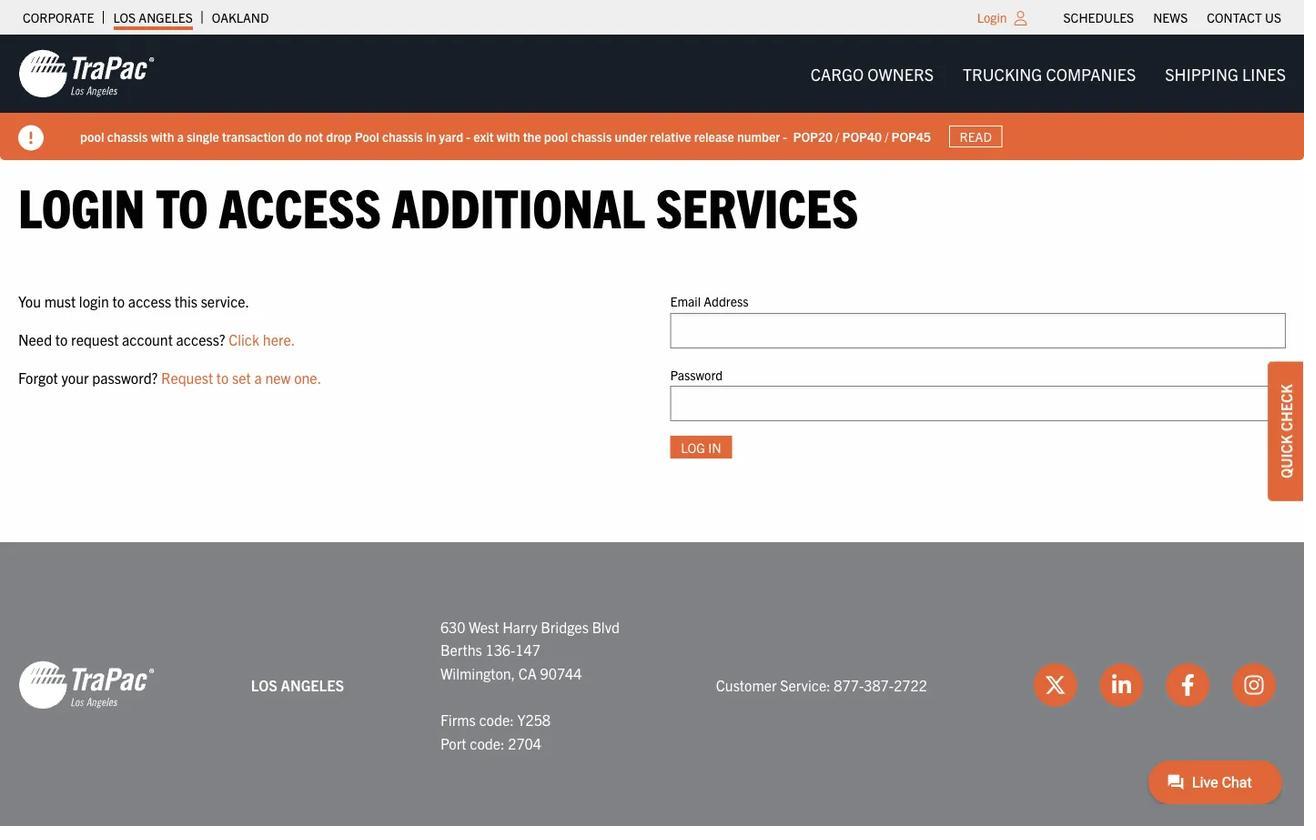 Task type: vqa. For each thing, say whether or not it's contained in the screenshot.
Companies
yes



Task type: locate. For each thing, give the bounding box(es) containing it.
shipping lines link
[[1151, 55, 1301, 92]]

access
[[128, 292, 171, 310]]

schedules
[[1064, 9, 1134, 25]]

chassis left the "under" on the top of the page
[[571, 128, 612, 144]]

news link
[[1153, 5, 1188, 30]]

1 horizontal spatial chassis
[[382, 128, 423, 144]]

-
[[466, 128, 471, 144], [783, 128, 787, 144]]

0 horizontal spatial angeles
[[139, 9, 193, 25]]

1 horizontal spatial a
[[254, 368, 262, 386]]

email
[[670, 293, 701, 310]]

none submit inside login to access additional services main content
[[670, 436, 732, 459]]

/ left pop45
[[885, 128, 889, 144]]

1 - from the left
[[466, 128, 471, 144]]

pool chassis with a single transaction  do not drop pool chassis in yard -  exit with the pool chassis under relative release number -  pop20 / pop40 / pop45
[[80, 128, 931, 144]]

1 horizontal spatial with
[[497, 128, 520, 144]]

yard
[[439, 128, 463, 144]]

a right set
[[254, 368, 262, 386]]

0 horizontal spatial -
[[466, 128, 471, 144]]

136-
[[485, 641, 515, 659]]

0 vertical spatial los
[[113, 9, 136, 25]]

0 vertical spatial menu bar
[[1054, 5, 1291, 30]]

1 vertical spatial login
[[18, 172, 145, 238]]

1 horizontal spatial los angeles
[[251, 676, 344, 694]]

services
[[656, 172, 858, 238]]

firms code:  y258 port code:  2704
[[440, 711, 551, 752]]

chassis left the single
[[107, 128, 148, 144]]

147
[[515, 641, 540, 659]]

access
[[219, 172, 381, 238]]

1 horizontal spatial pool
[[544, 128, 568, 144]]

check
[[1277, 384, 1295, 431]]

contact
[[1207, 9, 1262, 25]]

90744
[[540, 664, 582, 682]]

do
[[288, 128, 302, 144]]

/
[[836, 128, 839, 144], [885, 128, 889, 144]]

0 horizontal spatial with
[[151, 128, 174, 144]]

login
[[79, 292, 109, 310]]

with left the
[[497, 128, 520, 144]]

1 vertical spatial angeles
[[281, 676, 344, 694]]

read link
[[949, 125, 1002, 148]]

you
[[18, 292, 41, 310]]

banner
[[0, 35, 1304, 160]]

with left the single
[[151, 128, 174, 144]]

1 vertical spatial los angeles image
[[18, 660, 155, 711]]

transaction
[[222, 128, 285, 144]]

additional
[[392, 172, 645, 238]]

1 horizontal spatial /
[[885, 128, 889, 144]]

email address
[[670, 293, 749, 310]]

login inside main content
[[18, 172, 145, 238]]

1 chassis from the left
[[107, 128, 148, 144]]

los angeles
[[113, 9, 193, 25], [251, 676, 344, 694]]

Password password field
[[670, 386, 1286, 421]]

3 chassis from the left
[[571, 128, 612, 144]]

a inside main content
[[254, 368, 262, 386]]

banner containing cargo owners
[[0, 35, 1304, 160]]

0 horizontal spatial los angeles
[[113, 9, 193, 25]]

0 vertical spatial angeles
[[139, 9, 193, 25]]

2 pool from the left
[[544, 128, 568, 144]]

1 vertical spatial los angeles
[[251, 676, 344, 694]]

footer
[[0, 542, 1304, 826]]

to down the single
[[156, 172, 208, 238]]

1 horizontal spatial login
[[977, 9, 1007, 25]]

0 horizontal spatial chassis
[[107, 128, 148, 144]]

0 horizontal spatial login
[[18, 172, 145, 238]]

pool right solid icon
[[80, 128, 104, 144]]

contact us link
[[1207, 5, 1281, 30]]

/ right pop20
[[836, 128, 839, 144]]

1 vertical spatial code:
[[470, 734, 505, 752]]

code: right "port"
[[470, 734, 505, 752]]

oakland
[[212, 9, 269, 25]]

0 horizontal spatial pool
[[80, 128, 104, 144]]

login for login to access additional services
[[18, 172, 145, 238]]

None submit
[[670, 436, 732, 459]]

chassis
[[107, 128, 148, 144], [382, 128, 423, 144], [571, 128, 612, 144]]

menu bar down light image
[[796, 55, 1301, 92]]

corporate
[[23, 9, 94, 25]]

a left the single
[[177, 128, 184, 144]]

click here. link
[[229, 330, 295, 348]]

2 horizontal spatial chassis
[[571, 128, 612, 144]]

quick check link
[[1268, 361, 1304, 501]]

0 vertical spatial los angeles image
[[18, 48, 155, 99]]

forgot your password? request to set a new one.
[[18, 368, 321, 386]]

1 los angeles image from the top
[[18, 48, 155, 99]]

630
[[440, 618, 465, 636]]

read
[[960, 128, 992, 145]]

code:
[[479, 711, 514, 729], [470, 734, 505, 752]]

bridges
[[541, 618, 589, 636]]

menu bar up shipping at the top of page
[[1054, 5, 1291, 30]]

login link
[[977, 9, 1007, 25]]

need
[[18, 330, 52, 348]]

0 horizontal spatial /
[[836, 128, 839, 144]]

customer
[[716, 676, 777, 694]]

not
[[305, 128, 323, 144]]

los angeles image
[[18, 48, 155, 99], [18, 660, 155, 711]]

chassis left in
[[382, 128, 423, 144]]

menu bar
[[1054, 5, 1291, 30], [796, 55, 1301, 92]]

0 vertical spatial login
[[977, 9, 1007, 25]]

shipping
[[1165, 63, 1239, 84]]

relative
[[650, 128, 691, 144]]

1 horizontal spatial los
[[251, 676, 277, 694]]

- left exit on the left top of the page
[[466, 128, 471, 144]]

code: up 2704
[[479, 711, 514, 729]]

2 los angeles image from the top
[[18, 660, 155, 711]]

login down solid icon
[[18, 172, 145, 238]]

forgot
[[18, 368, 58, 386]]

request
[[71, 330, 119, 348]]

pool
[[80, 128, 104, 144], [544, 128, 568, 144]]

single
[[187, 128, 219, 144]]

menu bar containing schedules
[[1054, 5, 1291, 30]]

here.
[[263, 330, 295, 348]]

1 vertical spatial menu bar
[[796, 55, 1301, 92]]

1 horizontal spatial -
[[783, 128, 787, 144]]

login left light image
[[977, 9, 1007, 25]]

angeles inside 'link'
[[139, 9, 193, 25]]

customer service: 877-387-2722
[[716, 676, 927, 694]]

pool right the
[[544, 128, 568, 144]]

0 horizontal spatial los
[[113, 9, 136, 25]]

0 vertical spatial a
[[177, 128, 184, 144]]

login
[[977, 9, 1007, 25], [18, 172, 145, 238]]

angeles
[[139, 9, 193, 25], [281, 676, 344, 694]]

exit
[[473, 128, 494, 144]]

1 vertical spatial a
[[254, 368, 262, 386]]

- right number
[[783, 128, 787, 144]]

cargo
[[811, 63, 864, 84]]

0 vertical spatial code:
[[479, 711, 514, 729]]



Task type: describe. For each thing, give the bounding box(es) containing it.
login to access additional services main content
[[0, 172, 1304, 488]]

your
[[61, 368, 89, 386]]

ca
[[519, 664, 537, 682]]

to right 'login' at the left of page
[[112, 292, 125, 310]]

must
[[44, 292, 76, 310]]

pool
[[355, 128, 379, 144]]

access?
[[176, 330, 225, 348]]

shipping lines
[[1165, 63, 1286, 84]]

trucking companies link
[[948, 55, 1151, 92]]

877-
[[834, 676, 864, 694]]

you must login to access this service.
[[18, 292, 249, 310]]

schedules link
[[1064, 5, 1134, 30]]

footer containing 630 west harry bridges blvd
[[0, 542, 1304, 826]]

one.
[[294, 368, 321, 386]]

los angeles image inside footer
[[18, 660, 155, 711]]

2722
[[894, 676, 927, 694]]

pop40
[[842, 128, 882, 144]]

number
[[737, 128, 780, 144]]

this
[[175, 292, 197, 310]]

us
[[1265, 9, 1281, 25]]

quick
[[1277, 435, 1295, 479]]

trucking
[[963, 63, 1042, 84]]

solid image
[[18, 125, 44, 151]]

oakland link
[[212, 5, 269, 30]]

harry
[[503, 618, 537, 636]]

service.
[[201, 292, 249, 310]]

los angeles link
[[113, 5, 193, 30]]

set
[[232, 368, 251, 386]]

0 vertical spatial los angeles
[[113, 9, 193, 25]]

lines
[[1242, 63, 1286, 84]]

firms
[[440, 711, 476, 729]]

1 vertical spatial los
[[251, 676, 277, 694]]

contact us
[[1207, 9, 1281, 25]]

password?
[[92, 368, 158, 386]]

1 horizontal spatial angeles
[[281, 676, 344, 694]]

2 / from the left
[[885, 128, 889, 144]]

berths
[[440, 641, 482, 659]]

new
[[265, 368, 291, 386]]

2704
[[508, 734, 541, 752]]

1 pool from the left
[[80, 128, 104, 144]]

account
[[122, 330, 173, 348]]

login for login 'link'
[[977, 9, 1007, 25]]

0 horizontal spatial a
[[177, 128, 184, 144]]

wilmington,
[[440, 664, 515, 682]]

cargo owners link
[[796, 55, 948, 92]]

to left set
[[216, 368, 229, 386]]

corporate link
[[23, 5, 94, 30]]

2 with from the left
[[497, 128, 520, 144]]

drop
[[326, 128, 352, 144]]

the
[[523, 128, 541, 144]]

request to set a new one. link
[[161, 368, 321, 386]]

password
[[670, 366, 723, 383]]

under
[[615, 128, 647, 144]]

in
[[426, 128, 436, 144]]

2 chassis from the left
[[382, 128, 423, 144]]

cargo owners
[[811, 63, 934, 84]]

west
[[469, 618, 499, 636]]

Email Address text field
[[670, 313, 1286, 348]]

address
[[704, 293, 749, 310]]

port
[[440, 734, 466, 752]]

to right need
[[55, 330, 68, 348]]

pop20
[[793, 128, 833, 144]]

request
[[161, 368, 213, 386]]

click
[[229, 330, 260, 348]]

menu bar containing cargo owners
[[796, 55, 1301, 92]]

y258
[[517, 711, 551, 729]]

trucking companies
[[963, 63, 1136, 84]]

service:
[[780, 676, 831, 694]]

387-
[[864, 676, 894, 694]]

companies
[[1046, 63, 1136, 84]]

2 - from the left
[[783, 128, 787, 144]]

owners
[[868, 63, 934, 84]]

blvd
[[592, 618, 620, 636]]

1 / from the left
[[836, 128, 839, 144]]

need to request account access? click here.
[[18, 330, 295, 348]]

news
[[1153, 9, 1188, 25]]

1 with from the left
[[151, 128, 174, 144]]

630 west harry bridges blvd berths 136-147 wilmington, ca 90744
[[440, 618, 620, 682]]

pop45
[[891, 128, 931, 144]]

login to access additional services
[[18, 172, 858, 238]]

los inside 'link'
[[113, 9, 136, 25]]

release
[[694, 128, 734, 144]]

light image
[[1014, 11, 1027, 25]]



